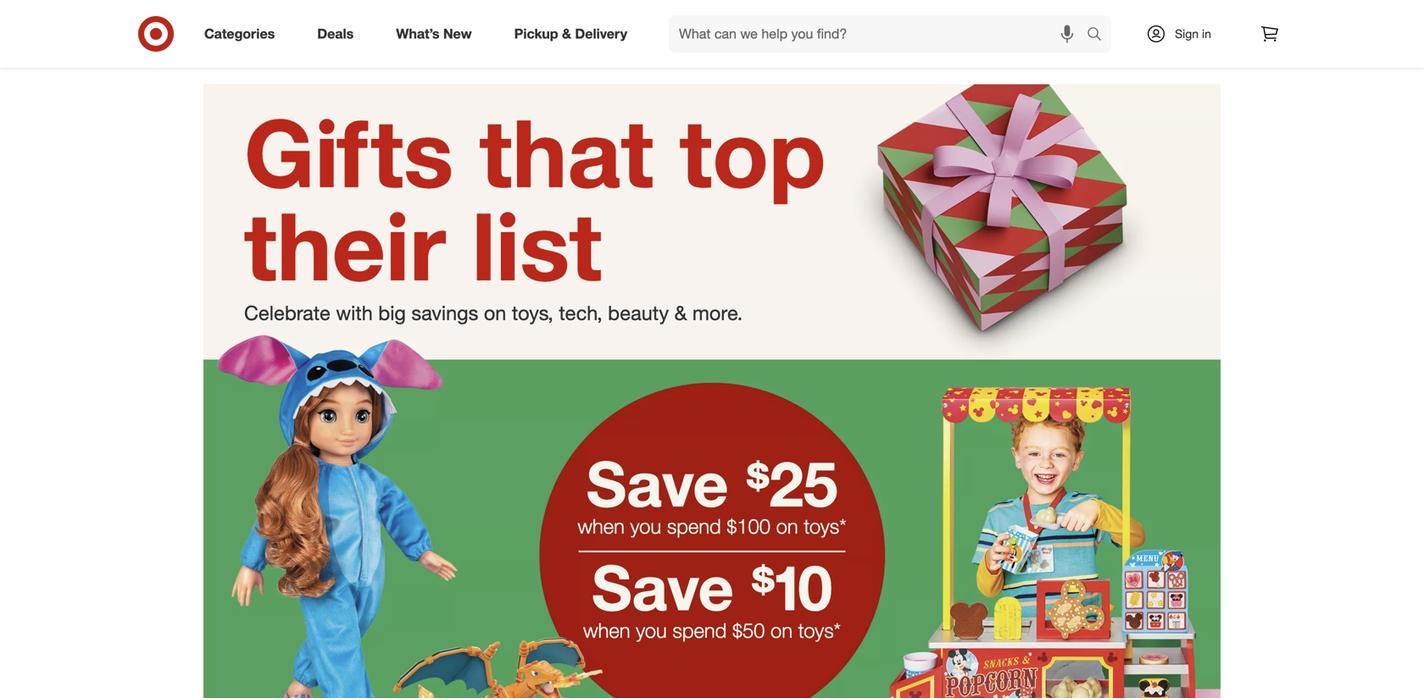 Task type: describe. For each thing, give the bounding box(es) containing it.
tech,
[[559, 301, 603, 325]]

on for $25
[[777, 515, 799, 539]]

$100
[[727, 515, 771, 539]]

spend for $10
[[673, 619, 727, 643]]

What can we help you find? suggestions appear below search field
[[669, 15, 1092, 53]]

what's new link
[[382, 15, 493, 53]]

electronics deals link
[[366, 0, 539, 47]]

toy deals
[[600, 31, 651, 46]]

accessories
[[750, 48, 815, 63]]

categories
[[204, 26, 275, 42]]

pickup & delivery
[[515, 26, 628, 42]]

clothing, shoes & accessories deals
[[750, 31, 848, 63]]

electronics
[[407, 31, 465, 46]]

top
[[680, 96, 826, 209]]

delivery
[[575, 26, 628, 42]]

when for $10
[[584, 619, 631, 643]]

grocery deals
[[1108, 31, 1184, 46]]

categories link
[[190, 15, 296, 53]]

shoes
[[802, 31, 836, 46]]

$50
[[733, 619, 765, 643]]

save for $25
[[587, 446, 729, 522]]

deals link
[[303, 15, 375, 53]]

that
[[480, 96, 654, 209]]

& inside beauty & personal care deals
[[950, 31, 958, 46]]

deals inside grocery deals link
[[1154, 31, 1184, 46]]

spend for $25
[[667, 515, 722, 539]]

new
[[443, 26, 472, 42]]

pickup & delivery link
[[500, 15, 649, 53]]

home deals
[[247, 31, 312, 46]]

gifts
[[244, 96, 454, 209]]

sign in link
[[1132, 15, 1238, 53]]

savings
[[412, 301, 479, 325]]

care
[[1010, 31, 1036, 46]]

beauty & personal care deals
[[909, 31, 1036, 63]]

deals inside clothing, shoes & accessories deals
[[818, 48, 848, 63]]

search button
[[1080, 15, 1121, 56]]

toy
[[600, 31, 618, 46]]

deals inside beauty & personal care deals
[[958, 48, 987, 63]]

in
[[1203, 26, 1212, 41]]



Task type: locate. For each thing, give the bounding box(es) containing it.
& inside pickup & delivery link
[[562, 26, 572, 42]]

on left toys,
[[484, 301, 507, 325]]

sign in
[[1176, 26, 1212, 41]]

deals inside electronics deals link
[[469, 31, 499, 46]]

& right pickup
[[562, 26, 572, 42]]

list
[[472, 189, 602, 303]]

when for $25
[[578, 515, 625, 539]]

toys* for $10
[[799, 619, 841, 643]]

you inside save $10 when you spend $50 on toys*
[[636, 619, 667, 643]]

$10
[[752, 550, 833, 626]]

beauty
[[608, 301, 669, 325]]

save $10 when you spend $50 on toys*
[[584, 550, 841, 643]]

& inside gifts that top their list celebrate with big savings on toys, tech, beauty & more.
[[675, 301, 687, 325]]

clothing, shoes & accessories deals link
[[712, 0, 886, 64]]

with
[[336, 301, 373, 325]]

save inside save $10 when you spend $50 on toys*
[[592, 550, 734, 626]]

deals inside toy deals link
[[621, 31, 651, 46]]

save inside save $25 when you spend $100 on toys*
[[587, 446, 729, 522]]

you
[[631, 515, 662, 539], [636, 619, 667, 643]]

on for $10
[[771, 619, 793, 643]]

toys,
[[512, 301, 554, 325]]

&
[[562, 26, 572, 42], [839, 31, 847, 46], [950, 31, 958, 46], [675, 301, 687, 325]]

you for $10
[[636, 619, 667, 643]]

0 vertical spatial on
[[484, 301, 507, 325]]

gifts that top their list celebrate with big savings on toys, tech, beauty & more.
[[244, 96, 826, 325]]

0 vertical spatial you
[[631, 515, 662, 539]]

big
[[379, 301, 406, 325]]

celebrate
[[244, 301, 331, 325]]

deals inside deals link
[[317, 26, 354, 42]]

toys*
[[804, 515, 847, 539], [799, 619, 841, 643]]

home deals link
[[193, 0, 366, 47]]

more.
[[693, 301, 743, 325]]

when inside save $10 when you spend $50 on toys*
[[584, 619, 631, 643]]

toy deals link
[[539, 0, 712, 47]]

& left more.
[[675, 301, 687, 325]]

on right '$50'
[[771, 619, 793, 643]]

when
[[578, 515, 625, 539], [584, 619, 631, 643]]

on right $100
[[777, 515, 799, 539]]

you inside save $25 when you spend $100 on toys*
[[631, 515, 662, 539]]

& inside clothing, shoes & accessories deals
[[839, 31, 847, 46]]

1 vertical spatial on
[[777, 515, 799, 539]]

beauty
[[909, 31, 947, 46]]

deals
[[317, 26, 354, 42], [282, 31, 312, 46], [469, 31, 499, 46], [621, 31, 651, 46], [1154, 31, 1184, 46], [818, 48, 848, 63], [958, 48, 987, 63]]

1 vertical spatial you
[[636, 619, 667, 643]]

toys* inside save $10 when you spend $50 on toys*
[[799, 619, 841, 643]]

on
[[484, 301, 507, 325], [777, 515, 799, 539], [771, 619, 793, 643]]

1 vertical spatial toys*
[[799, 619, 841, 643]]

spend left '$50'
[[673, 619, 727, 643]]

what's new
[[396, 26, 472, 42]]

their
[[244, 189, 446, 303]]

beauty & personal care deals link
[[886, 0, 1059, 64]]

0 vertical spatial toys*
[[804, 515, 847, 539]]

what's
[[396, 26, 440, 42]]

$25
[[746, 446, 838, 522]]

& right shoes
[[839, 31, 847, 46]]

1 vertical spatial when
[[584, 619, 631, 643]]

grocery deals link
[[1059, 0, 1232, 47]]

save for $10
[[592, 550, 734, 626]]

spend inside save $10 when you spend $50 on toys*
[[673, 619, 727, 643]]

& right the beauty
[[950, 31, 958, 46]]

2 vertical spatial on
[[771, 619, 793, 643]]

0 vertical spatial spend
[[667, 515, 722, 539]]

you for $25
[[631, 515, 662, 539]]

on inside save $25 when you spend $100 on toys*
[[777, 515, 799, 539]]

spend left $100
[[667, 515, 722, 539]]

on inside gifts that top their list celebrate with big savings on toys, tech, beauty & more.
[[484, 301, 507, 325]]

clothing,
[[752, 31, 799, 46]]

sign
[[1176, 26, 1199, 41]]

personal
[[961, 31, 1007, 46]]

save
[[587, 446, 729, 522], [592, 550, 734, 626]]

grocery
[[1108, 31, 1151, 46]]

search
[[1080, 27, 1121, 44]]

save $25 when you spend $100 on toys*
[[578, 446, 847, 539]]

toys* right '$50'
[[799, 619, 841, 643]]

toys* for $25
[[804, 515, 847, 539]]

1 vertical spatial save
[[592, 550, 734, 626]]

home
[[247, 31, 279, 46]]

toys* up $10
[[804, 515, 847, 539]]

spend inside save $25 when you spend $100 on toys*
[[667, 515, 722, 539]]

deals inside home deals link
[[282, 31, 312, 46]]

toys* inside save $25 when you spend $100 on toys*
[[804, 515, 847, 539]]

0 vertical spatial when
[[578, 515, 625, 539]]

1 vertical spatial spend
[[673, 619, 727, 643]]

spend
[[667, 515, 722, 539], [673, 619, 727, 643]]

0 vertical spatial save
[[587, 446, 729, 522]]

on inside save $10 when you spend $50 on toys*
[[771, 619, 793, 643]]

pickup
[[515, 26, 559, 42]]

when inside save $25 when you spend $100 on toys*
[[578, 515, 625, 539]]

electronics deals
[[407, 31, 499, 46]]



Task type: vqa. For each thing, say whether or not it's contained in the screenshot.
Mens Big and Tall
no



